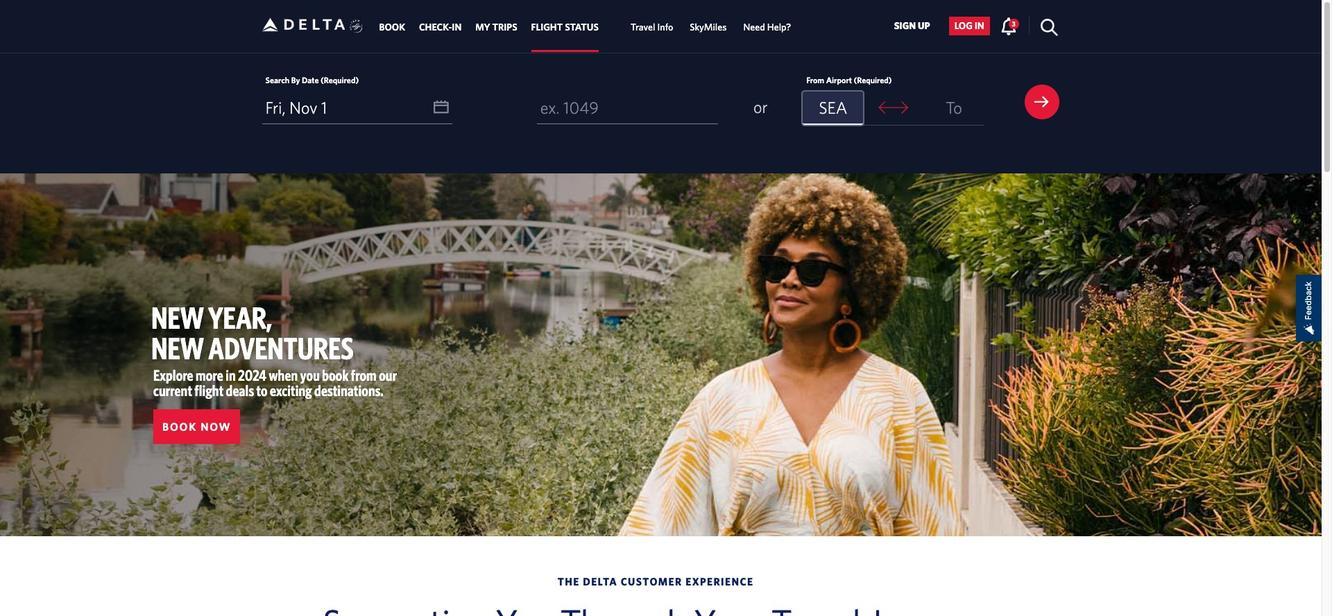 Task type: describe. For each thing, give the bounding box(es) containing it.
flight
[[195, 382, 224, 399]]

to link
[[924, 91, 985, 123]]

fri, nov 1 button
[[262, 91, 453, 123]]

1
[[321, 98, 327, 117]]

more
[[196, 367, 223, 384]]

book for book
[[379, 22, 405, 33]]

or
[[754, 97, 768, 116]]

from
[[351, 367, 377, 384]]

sign
[[895, 20, 916, 31]]

Search By Date (Required) text field
[[262, 91, 453, 124]]

ex. 1049 number field
[[537, 91, 719, 124]]

log
[[955, 20, 973, 31]]

explore
[[153, 367, 193, 384]]

book
[[322, 367, 349, 384]]

flight
[[531, 22, 563, 33]]

2 new from the top
[[151, 330, 204, 366]]

delta air lines image
[[262, 3, 345, 46]]

in inside explore more in 2024 when you book from our current flight deals to exciting destinations.
[[226, 367, 236, 384]]

skyteam image
[[350, 5, 363, 48]]

book for book now
[[162, 421, 197, 433]]

fri,
[[266, 98, 286, 117]]

book link
[[379, 15, 405, 40]]

the
[[558, 576, 580, 588]]

1 (required) from the left
[[321, 75, 359, 85]]

explore more in 2024 when you book from our current flight deals to exciting destinations.
[[153, 367, 397, 399]]

skymiles link
[[690, 15, 727, 40]]

in inside button
[[975, 20, 985, 31]]

info
[[658, 22, 674, 33]]

by
[[291, 75, 300, 85]]

search
[[266, 75, 290, 85]]

exciting
[[270, 382, 312, 399]]

my
[[476, 22, 490, 33]]

experience
[[686, 576, 754, 588]]

nov
[[290, 98, 318, 117]]

destinations.
[[315, 382, 384, 399]]

need
[[744, 22, 765, 33]]

new year, new adventures
[[151, 300, 354, 366]]

travel info
[[631, 22, 674, 33]]

when
[[269, 367, 298, 384]]

customer
[[621, 576, 683, 588]]

need help? link
[[744, 15, 792, 40]]

search by date (required)
[[266, 75, 359, 85]]

check-in link
[[419, 15, 462, 40]]

you
[[300, 367, 320, 384]]

check-
[[419, 22, 452, 33]]

2024
[[238, 367, 267, 384]]

travel
[[631, 22, 656, 33]]

deals
[[226, 382, 254, 399]]

need help?
[[744, 22, 792, 33]]

status
[[565, 22, 599, 33]]



Task type: locate. For each thing, give the bounding box(es) containing it.
up
[[918, 20, 931, 31]]

fri, nov 1
[[266, 98, 327, 117]]

2 (required) from the left
[[854, 75, 892, 85]]

in right more
[[226, 367, 236, 384]]

travel info link
[[631, 15, 674, 40]]

sea link
[[803, 91, 864, 125]]

1 new from the top
[[151, 300, 204, 335]]

1 horizontal spatial in
[[975, 20, 985, 31]]

0 horizontal spatial in
[[226, 367, 236, 384]]

book inside book now link
[[162, 421, 197, 433]]

from
[[807, 75, 825, 85]]

check-in
[[419, 22, 462, 33]]

adventures
[[208, 330, 354, 366]]

in
[[452, 22, 462, 33]]

in right log
[[975, 20, 985, 31]]

1 horizontal spatial (required)
[[854, 75, 892, 85]]

to
[[946, 98, 963, 117]]

in
[[975, 20, 985, 31], [226, 367, 236, 384]]

our
[[379, 367, 397, 384]]

trips
[[493, 22, 518, 33]]

my trips link
[[476, 15, 518, 40]]

book left now
[[162, 421, 197, 433]]

sea
[[819, 98, 848, 117]]

sign up
[[895, 20, 931, 31]]

year,
[[208, 300, 272, 335]]

book inside tab list
[[379, 22, 405, 33]]

(required) right airport
[[854, 75, 892, 85]]

1 horizontal spatial book
[[379, 22, 405, 33]]

(required)
[[321, 75, 359, 85], [854, 75, 892, 85]]

tab list
[[372, 0, 800, 52]]

3 link
[[1001, 17, 1020, 35]]

1 vertical spatial in
[[226, 367, 236, 384]]

airport
[[826, 75, 852, 85]]

3
[[1012, 19, 1016, 28]]

now
[[201, 421, 231, 433]]

0 horizontal spatial (required)
[[321, 75, 359, 85]]

book right skyteam image
[[379, 22, 405, 33]]

the delta customer experience
[[558, 576, 754, 588]]

to
[[257, 382, 268, 399]]

from airport (required)
[[807, 75, 892, 85]]

0 vertical spatial book
[[379, 22, 405, 33]]

0 horizontal spatial book
[[162, 421, 197, 433]]

new
[[151, 300, 204, 335], [151, 330, 204, 366]]

0 vertical spatial in
[[975, 20, 985, 31]]

log in
[[955, 20, 985, 31]]

log in button
[[949, 17, 990, 35]]

sign up link
[[889, 17, 936, 35]]

delta
[[583, 576, 618, 588]]

current
[[153, 382, 192, 399]]

(required) right "date"
[[321, 75, 359, 85]]

book now
[[162, 421, 231, 433]]

flight status
[[531, 22, 599, 33]]

my trips
[[476, 22, 518, 33]]

date
[[302, 75, 319, 85]]

skymiles
[[690, 22, 727, 33]]

book now link
[[153, 410, 240, 444]]

1 vertical spatial book
[[162, 421, 197, 433]]

tab list containing book
[[372, 0, 800, 52]]

flight status link
[[531, 15, 599, 40]]

help?
[[768, 22, 792, 33]]

explore more in 2024 when you book from our current flight deals to exciting destinations. link
[[153, 367, 397, 399]]

book
[[379, 22, 405, 33], [162, 421, 197, 433]]



Task type: vqa. For each thing, say whether or not it's contained in the screenshot.
DELTA
yes



